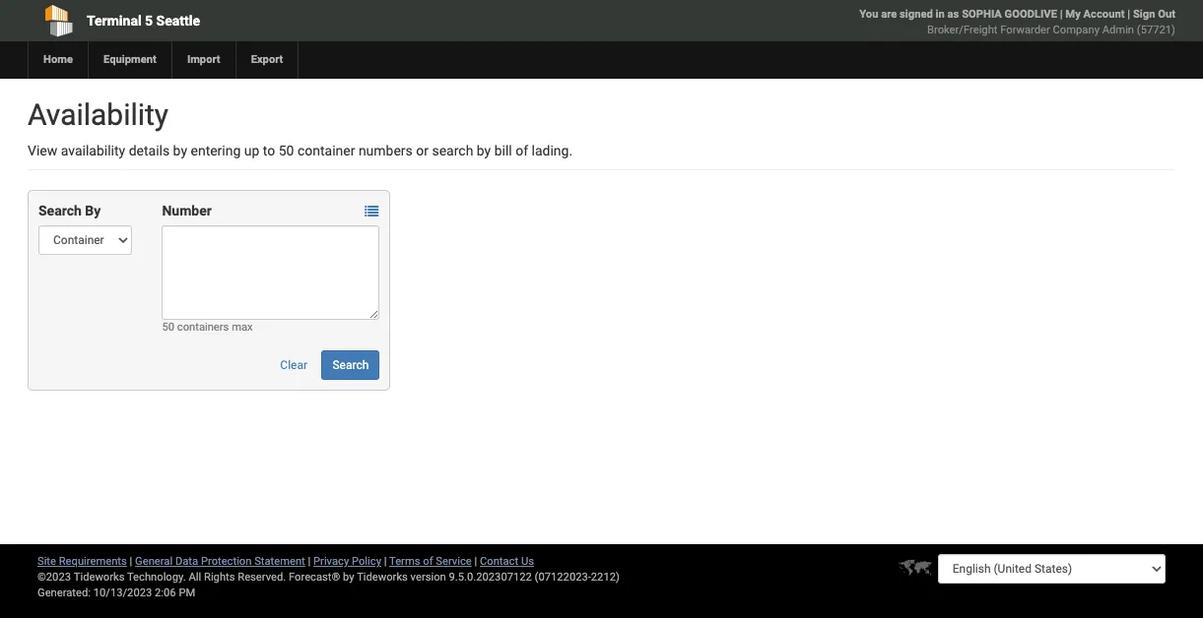 Task type: vqa. For each thing, say whether or not it's contained in the screenshot.
"are"
yes



Task type: describe. For each thing, give the bounding box(es) containing it.
forwarder
[[1000, 24, 1050, 36]]

entering
[[191, 143, 241, 159]]

10/13/2023
[[93, 587, 152, 600]]

in
[[936, 8, 945, 21]]

show list image
[[365, 205, 379, 219]]

home link
[[28, 41, 88, 79]]

| left general
[[130, 556, 132, 568]]

bill
[[494, 143, 512, 159]]

| left my
[[1060, 8, 1063, 21]]

or
[[416, 143, 429, 159]]

equipment
[[103, 53, 157, 66]]

seattle
[[156, 13, 200, 29]]

you are signed in as sophia goodlive | my account | sign out broker/freight forwarder company admin (57721)
[[859, 8, 1175, 36]]

0 horizontal spatial by
[[173, 143, 187, 159]]

to
[[263, 143, 275, 159]]

details
[[129, 143, 170, 159]]

rights
[[204, 571, 235, 584]]

import link
[[171, 41, 235, 79]]

as
[[947, 8, 959, 21]]

| up tideworks at the left
[[384, 556, 387, 568]]

broker/freight
[[927, 24, 998, 36]]

you
[[859, 8, 878, 21]]

generated:
[[37, 587, 91, 600]]

| up 9.5.0.202307122 on the bottom
[[474, 556, 477, 568]]

site
[[37, 556, 56, 568]]

view availability details by entering up to 50 container numbers or search by bill of lading.
[[28, 143, 573, 159]]

container
[[297, 143, 355, 159]]

(07122023-
[[535, 571, 591, 584]]

my
[[1065, 8, 1081, 21]]

search by
[[38, 203, 101, 219]]

company
[[1053, 24, 1099, 36]]

signed
[[900, 8, 933, 21]]

contact
[[480, 556, 518, 568]]

9.5.0.202307122
[[449, 571, 532, 584]]

availability
[[28, 98, 168, 132]]

statement
[[254, 556, 305, 568]]

technology.
[[127, 571, 186, 584]]

my account link
[[1065, 8, 1125, 21]]

protection
[[201, 556, 252, 568]]

pm
[[179, 587, 195, 600]]

reserved.
[[238, 571, 286, 584]]

sign
[[1133, 8, 1155, 21]]

clear button
[[269, 351, 318, 380]]

2212)
[[591, 571, 620, 584]]

equipment link
[[88, 41, 171, 79]]

| up the forecast®
[[308, 556, 311, 568]]

2 horizontal spatial by
[[477, 143, 491, 159]]

0 vertical spatial 50
[[279, 143, 294, 159]]

terms of service link
[[389, 556, 472, 568]]



Task type: locate. For each thing, give the bounding box(es) containing it.
policy
[[352, 556, 381, 568]]

numbers
[[359, 143, 413, 159]]

availability
[[61, 143, 125, 159]]

privacy policy link
[[313, 556, 381, 568]]

admin
[[1102, 24, 1134, 36]]

out
[[1158, 8, 1175, 21]]

max
[[232, 321, 253, 334]]

version
[[410, 571, 446, 584]]

(57721)
[[1137, 24, 1175, 36]]

by inside site requirements | general data protection statement | privacy policy | terms of service | contact us ©2023 tideworks technology. all rights reserved. forecast® by tideworks version 9.5.0.202307122 (07122023-2212) generated: 10/13/2023 2:06 pm
[[343, 571, 354, 584]]

terminal
[[87, 13, 142, 29]]

by right details
[[173, 143, 187, 159]]

are
[[881, 8, 897, 21]]

clear
[[280, 359, 307, 372]]

search
[[38, 203, 82, 219], [333, 359, 369, 372]]

0 vertical spatial of
[[515, 143, 528, 159]]

all
[[189, 571, 201, 584]]

service
[[436, 556, 472, 568]]

sign out link
[[1133, 8, 1175, 21]]

import
[[187, 53, 220, 66]]

data
[[175, 556, 198, 568]]

terminal 5 seattle
[[87, 13, 200, 29]]

50
[[279, 143, 294, 159], [162, 321, 174, 334]]

sophia
[[962, 8, 1002, 21]]

general data protection statement link
[[135, 556, 305, 568]]

of right bill
[[515, 143, 528, 159]]

1 horizontal spatial of
[[515, 143, 528, 159]]

| left sign
[[1127, 8, 1130, 21]]

requirements
[[59, 556, 127, 568]]

0 horizontal spatial 50
[[162, 321, 174, 334]]

site requirements | general data protection statement | privacy policy | terms of service | contact us ©2023 tideworks technology. all rights reserved. forecast® by tideworks version 9.5.0.202307122 (07122023-2212) generated: 10/13/2023 2:06 pm
[[37, 556, 620, 600]]

of
[[515, 143, 528, 159], [423, 556, 433, 568]]

by left bill
[[477, 143, 491, 159]]

tideworks
[[357, 571, 408, 584]]

us
[[521, 556, 534, 568]]

number
[[162, 203, 212, 219]]

view
[[28, 143, 57, 159]]

site requirements link
[[37, 556, 127, 568]]

by
[[85, 203, 101, 219]]

search inside search button
[[333, 359, 369, 372]]

50 right to
[[279, 143, 294, 159]]

lading.
[[532, 143, 573, 159]]

0 horizontal spatial of
[[423, 556, 433, 568]]

1 vertical spatial 50
[[162, 321, 174, 334]]

by
[[173, 143, 187, 159], [477, 143, 491, 159], [343, 571, 354, 584]]

privacy
[[313, 556, 349, 568]]

export
[[251, 53, 283, 66]]

terms
[[389, 556, 420, 568]]

1 horizontal spatial search
[[333, 359, 369, 372]]

50 left containers
[[162, 321, 174, 334]]

5
[[145, 13, 153, 29]]

account
[[1083, 8, 1125, 21]]

©2023 tideworks
[[37, 571, 125, 584]]

1 horizontal spatial 50
[[279, 143, 294, 159]]

forecast®
[[289, 571, 340, 584]]

|
[[1060, 8, 1063, 21], [1127, 8, 1130, 21], [130, 556, 132, 568], [308, 556, 311, 568], [384, 556, 387, 568], [474, 556, 477, 568]]

search for search
[[333, 359, 369, 372]]

contact us link
[[480, 556, 534, 568]]

1 horizontal spatial by
[[343, 571, 354, 584]]

goodlive
[[1005, 8, 1057, 21]]

home
[[43, 53, 73, 66]]

of up version
[[423, 556, 433, 568]]

terminal 5 seattle link
[[28, 0, 489, 41]]

2:06
[[155, 587, 176, 600]]

up
[[244, 143, 259, 159]]

1 vertical spatial search
[[333, 359, 369, 372]]

Number text field
[[162, 226, 380, 320]]

of inside site requirements | general data protection statement | privacy policy | terms of service | contact us ©2023 tideworks technology. all rights reserved. forecast® by tideworks version 9.5.0.202307122 (07122023-2212) generated: 10/13/2023 2:06 pm
[[423, 556, 433, 568]]

search right clear
[[333, 359, 369, 372]]

containers
[[177, 321, 229, 334]]

export link
[[235, 41, 298, 79]]

search button
[[322, 351, 380, 380]]

general
[[135, 556, 173, 568]]

0 vertical spatial search
[[38, 203, 82, 219]]

search left the by
[[38, 203, 82, 219]]

1 vertical spatial of
[[423, 556, 433, 568]]

by down "privacy policy" link
[[343, 571, 354, 584]]

50 containers max
[[162, 321, 253, 334]]

search for search by
[[38, 203, 82, 219]]

0 horizontal spatial search
[[38, 203, 82, 219]]

search
[[432, 143, 473, 159]]



